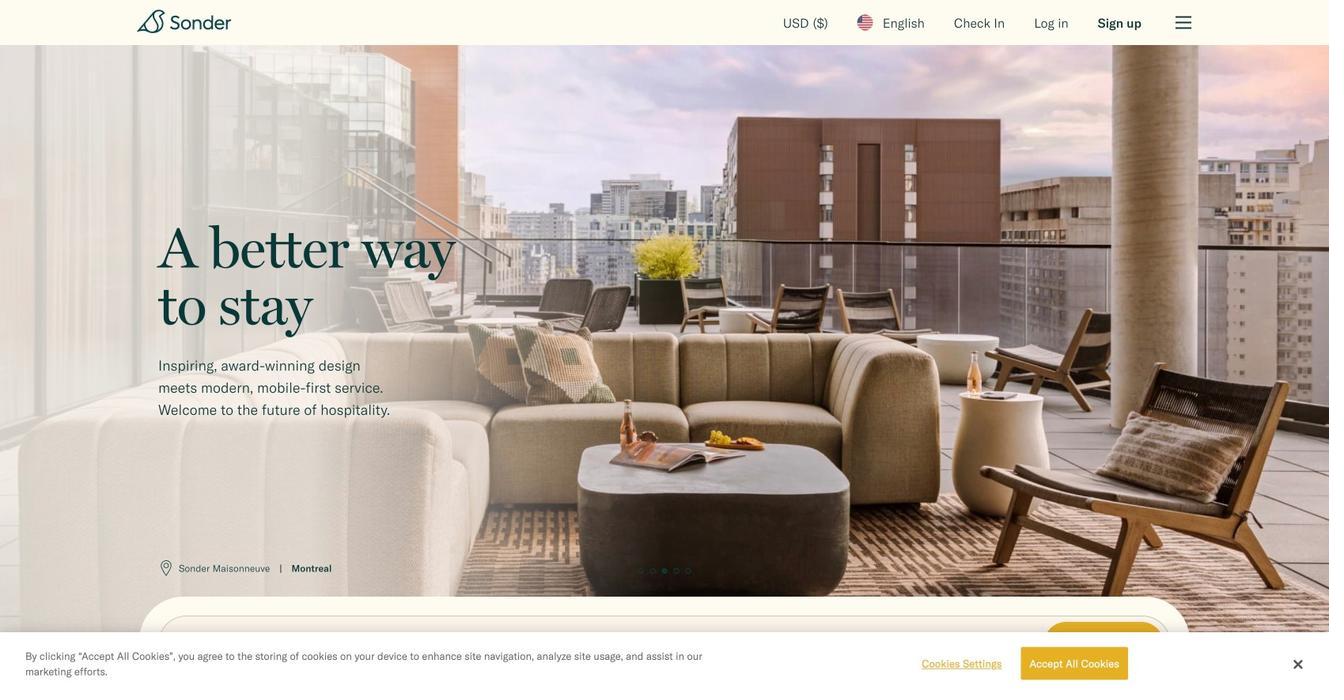 Task type: describe. For each thing, give the bounding box(es) containing it.
sonder image
[[133, 9, 235, 34]]

us flag image
[[857, 15, 873, 30]]

Check-in field
[[528, 635, 584, 654]]

1 vertical spatial select a city field
[[159, 617, 442, 672]]

Check-out field
[[621, 635, 684, 654]]



Task type: vqa. For each thing, say whether or not it's contained in the screenshot.
fifth 'option'
no



Task type: locate. For each thing, give the bounding box(es) containing it.
0 vertical spatial select a city field
[[261, 7, 497, 38]]

montrealsonder maisonneuve image
[[0, 45, 1329, 648]]

select a slide to show tab list
[[638, 563, 691, 575]]

Select a city field
[[261, 7, 497, 38], [159, 617, 442, 672]]

None field
[[260, 6, 498, 39], [159, 617, 442, 672], [260, 6, 498, 39], [159, 617, 442, 672]]

region
[[0, 45, 1329, 648]]



